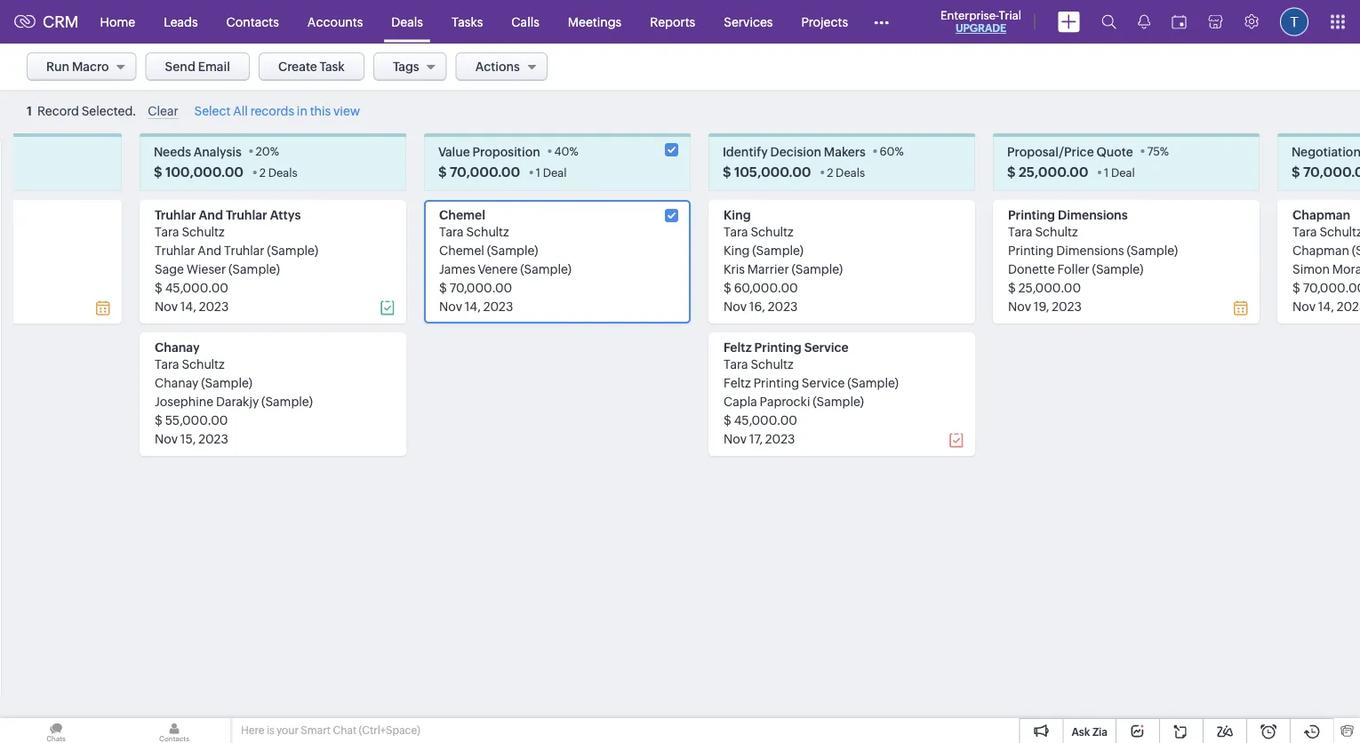 Task type: vqa. For each thing, say whether or not it's contained in the screenshot.
(ctrl+space)
yes



Task type: describe. For each thing, give the bounding box(es) containing it.
deals inside "link"
[[392, 15, 423, 29]]

70,000.00 down value proposition at the left of the page
[[450, 164, 520, 179]]

josephine darakjy (sample) link
[[155, 394, 313, 408]]

2 chemel from the top
[[439, 243, 485, 257]]

(s
[[1353, 243, 1361, 257]]

2 chapman from the top
[[1293, 243, 1350, 257]]

chapman (s link
[[1293, 243, 1361, 257]]

1 vertical spatial and
[[198, 243, 222, 257]]

sage
[[155, 262, 184, 276]]

2023 inside feltz printing service tara schultz feltz printing service (sample) capla paprocki (sample) $ 45,000.00 nov 17, 2023
[[766, 432, 796, 446]]

foller
[[1058, 262, 1090, 276]]

45,000.00 inside truhlar and truhlar attys tara schultz truhlar and truhlar (sample) sage wieser (sample) $ 45,000.00 nov 14, 2023
[[165, 280, 229, 295]]

nov inside chanay tara schultz chanay (sample) josephine darakjy (sample) $ 55,000.00 nov 15, 2023
[[155, 432, 178, 446]]

(sample) right marrier
[[792, 262, 843, 276]]

donette
[[1009, 262, 1055, 276]]

is
[[267, 725, 274, 737]]

identify decision makers
[[723, 144, 866, 158]]

signals image
[[1138, 14, 1151, 29]]

55,000.00
[[165, 413, 228, 427]]

0 horizontal spatial 1
[[27, 104, 32, 118]]

proposition
[[473, 144, 541, 158]]

feltz printing service link
[[724, 340, 849, 354]]

trial
[[999, 8, 1022, 22]]

macro
[[72, 60, 109, 74]]

makers
[[824, 144, 866, 158]]

2 chanay from the top
[[155, 376, 199, 390]]

schultz inside chanay tara schultz chanay (sample) josephine darakjy (sample) $ 55,000.00 nov 15, 2023
[[182, 357, 225, 371]]

email
[[198, 60, 230, 74]]

truhlar and truhlar attys link
[[155, 207, 301, 222]]

reports
[[650, 15, 696, 29]]

chapman link
[[1293, 207, 1351, 222]]

chemel link
[[439, 207, 486, 222]]

record
[[37, 104, 79, 118]]

crm
[[43, 13, 79, 31]]

enterprise-
[[941, 8, 999, 22]]

contacts image
[[118, 719, 230, 744]]

tara inside feltz printing service tara schultz feltz printing service (sample) capla paprocki (sample) $ 45,000.00 nov 17, 2023
[[724, 357, 749, 371]]

stageview
[[27, 107, 97, 121]]

1 for $ 25,000.00
[[1105, 166, 1109, 179]]

king (sample) link
[[724, 243, 804, 257]]

send email button
[[146, 52, 250, 81]]

1 vertical spatial service
[[802, 376, 845, 390]]

nov inside feltz printing service tara schultz feltz printing service (sample) capla paprocki (sample) $ 45,000.00 nov 17, 2023
[[724, 432, 747, 446]]

19,
[[1034, 299, 1050, 313]]

deals for $ 100,000.00
[[268, 166, 298, 179]]

1 25,000.00 from the top
[[1019, 164, 1089, 179]]

services
[[724, 15, 773, 29]]

printing up 'paprocki'
[[754, 376, 800, 390]]

1 feltz from the top
[[724, 340, 752, 354]]

schultz inside printing dimensions tara schultz printing dimensions (sample) donette foller (sample) $ 25,000.00 nov 19, 2023
[[1036, 224, 1079, 239]]

upgrade
[[956, 22, 1007, 34]]

tara inside 'chapman tara schultz chapman (s simon mora $ 70,000.00 nov 14, 2023'
[[1293, 224, 1318, 239]]

$ 105,000.00
[[723, 164, 812, 179]]

60,000.00
[[734, 280, 798, 295]]

search image
[[1102, 14, 1117, 29]]

kris
[[724, 262, 745, 276]]

view
[[334, 104, 360, 118]]

$ inside printing dimensions tara schultz printing dimensions (sample) donette foller (sample) $ 25,000.00 nov 19, 2023
[[1009, 280, 1016, 295]]

run
[[46, 60, 70, 74]]

1 deal for $ 70,000.00
[[536, 166, 567, 179]]

2 for $ 105,000.00
[[827, 166, 834, 179]]

send email
[[165, 60, 230, 74]]

signals element
[[1128, 0, 1162, 44]]

nov inside truhlar and truhlar attys tara schultz truhlar and truhlar (sample) sage wieser (sample) $ 45,000.00 nov 14, 2023
[[155, 299, 178, 313]]

60
[[880, 144, 895, 158]]

70,000.00 inside 'chapman tara schultz chapman (s simon mora $ 70,000.00 nov 14, 2023'
[[1304, 280, 1361, 295]]

tasks link
[[437, 0, 497, 43]]

task
[[320, 60, 345, 74]]

analysis
[[194, 144, 242, 158]]

2 feltz from the top
[[724, 376, 751, 390]]

leads link
[[150, 0, 212, 43]]

meetings link
[[554, 0, 636, 43]]

create menu element
[[1048, 0, 1091, 43]]

40 %
[[554, 144, 579, 158]]

(sample) up the donette foller (sample) "link"
[[1127, 243, 1179, 257]]

king tara schultz king (sample) kris marrier (sample) $ 60,000.00 nov 16, 2023
[[724, 207, 843, 313]]

70,000.0
[[1304, 164, 1361, 179]]

kris marrier (sample) link
[[724, 262, 843, 276]]

$ down proposal/price
[[1008, 164, 1016, 179]]

quote
[[1097, 144, 1134, 158]]

capla
[[724, 394, 758, 408]]

records
[[250, 104, 294, 118]]

17,
[[750, 432, 763, 446]]

schultz inside 'chapman tara schultz chapman (s simon mora $ 70,000.00 nov 14, 2023'
[[1320, 224, 1361, 239]]

create deal
[[1109, 60, 1176, 74]]

donette foller (sample) link
[[1009, 262, 1144, 276]]

(sample) down feltz printing service (sample) link
[[813, 394, 865, 408]]

accounts link
[[293, 0, 377, 43]]

profile image
[[1281, 8, 1309, 36]]

schultz inside chemel tara schultz chemel (sample) james venere (sample) $ 70,000.00 nov 14, 2023
[[466, 224, 509, 239]]

(sample) down truhlar and truhlar (sample) link
[[229, 262, 280, 276]]

100,000.00
[[165, 164, 244, 179]]

tara inside truhlar and truhlar attys tara schultz truhlar and truhlar (sample) sage wieser (sample) $ 45,000.00 nov 14, 2023
[[155, 224, 179, 239]]

chanay (sample) link
[[155, 376, 253, 390]]

2 king from the top
[[724, 243, 750, 257]]

1 vertical spatial dimensions
[[1057, 243, 1125, 257]]

tara inside chanay tara schultz chanay (sample) josephine darakjy (sample) $ 55,000.00 nov 15, 2023
[[155, 357, 179, 371]]

truhlar up sage wieser (sample) link
[[224, 243, 265, 257]]

run macro
[[46, 60, 109, 74]]

truhlar down $ 100,000.00
[[155, 207, 196, 222]]

1 chemel from the top
[[439, 207, 486, 222]]

Other Modules field
[[863, 8, 901, 36]]

calls link
[[497, 0, 554, 43]]

2 deals for 100,000.00
[[259, 166, 298, 179]]

0 vertical spatial service
[[805, 340, 849, 354]]

zia
[[1093, 726, 1108, 738]]

decision
[[771, 144, 822, 158]]

tara inside printing dimensions tara schultz printing dimensions (sample) donette foller (sample) $ 25,000.00 nov 19, 2023
[[1009, 224, 1033, 239]]

20 %
[[256, 144, 279, 158]]

$ down the needs
[[154, 164, 162, 179]]

clear
[[148, 104, 178, 118]]

16,
[[750, 299, 766, 313]]

king link
[[724, 207, 751, 222]]

40
[[554, 144, 570, 158]]

truhlar up sage in the top left of the page
[[155, 243, 195, 257]]

$ 25,000.00
[[1008, 164, 1089, 179]]

0 vertical spatial and
[[199, 207, 223, 222]]

1 chapman from the top
[[1293, 207, 1351, 222]]

marrier
[[748, 262, 789, 276]]

leads
[[164, 15, 198, 29]]

here
[[241, 725, 265, 737]]

$ inside king tara schultz king (sample) kris marrier (sample) $ 60,000.00 nov 16, 2023
[[724, 280, 732, 295]]

selected.
[[82, 104, 136, 118]]

20
[[256, 144, 270, 158]]

70,000.00 inside chemel tara schultz chemel (sample) james venere (sample) $ 70,000.00 nov 14, 2023
[[450, 280, 513, 295]]

calendar image
[[1172, 15, 1187, 29]]

(sample) right venere
[[520, 262, 572, 276]]

here is your smart chat (ctrl+space)
[[241, 725, 420, 737]]

josephine
[[155, 394, 214, 408]]

deal inside button
[[1150, 60, 1176, 74]]

2023 inside truhlar and truhlar attys tara schultz truhlar and truhlar (sample) sage wieser (sample) $ 45,000.00 nov 14, 2023
[[199, 299, 229, 313]]

$ inside negotiation $ 70,000.0
[[1292, 164, 1301, 179]]

$ down 'value' at the top
[[438, 164, 447, 179]]

deals for $ 105,000.00
[[836, 166, 866, 179]]



Task type: locate. For each thing, give the bounding box(es) containing it.
2023 right 19,
[[1052, 299, 1082, 313]]

and down 100,000.00
[[199, 207, 223, 222]]

deal for $ 70,000.00
[[543, 166, 567, 179]]

king up the kris in the right of the page
[[724, 243, 750, 257]]

4 % from the left
[[1160, 144, 1170, 158]]

nov left 15,
[[155, 432, 178, 446]]

deal
[[1150, 60, 1176, 74], [543, 166, 567, 179], [1112, 166, 1136, 179]]

schultz up chapman (s link on the top right of the page
[[1320, 224, 1361, 239]]

and up wieser
[[198, 243, 222, 257]]

(sample) up capla paprocki (sample) link
[[848, 376, 899, 390]]

$ inside chemel tara schultz chemel (sample) james venere (sample) $ 70,000.00 nov 14, 2023
[[439, 280, 447, 295]]

1 horizontal spatial 2
[[827, 166, 834, 179]]

2 2 from the left
[[827, 166, 834, 179]]

2 % from the left
[[570, 144, 579, 158]]

projects link
[[787, 0, 863, 43]]

70,000.00 down venere
[[450, 280, 513, 295]]

$ down simon at the top
[[1293, 280, 1301, 295]]

2 deals down makers
[[827, 166, 866, 179]]

2023 inside king tara schultz king (sample) kris marrier (sample) $ 60,000.00 nov 16, 2023
[[768, 299, 798, 313]]

create task
[[278, 60, 345, 74]]

feltz printing service tara schultz feltz printing service (sample) capla paprocki (sample) $ 45,000.00 nov 17, 2023
[[724, 340, 899, 446]]

1 % from the left
[[270, 144, 279, 158]]

chemel
[[439, 207, 486, 222], [439, 243, 485, 257]]

105,000.00
[[735, 164, 812, 179]]

0 horizontal spatial 45,000.00
[[165, 280, 229, 295]]

1 king from the top
[[724, 207, 751, 222]]

tara up donette
[[1009, 224, 1033, 239]]

$ inside truhlar and truhlar attys tara schultz truhlar and truhlar (sample) sage wieser (sample) $ 45,000.00 nov 14, 2023
[[155, 280, 163, 295]]

2 for $ 100,000.00
[[259, 166, 266, 179]]

tara
[[155, 224, 179, 239], [439, 224, 464, 239], [724, 224, 749, 239], [1009, 224, 1033, 239], [1293, 224, 1318, 239], [155, 357, 179, 371], [724, 357, 749, 371]]

70,000.00 down simon mora "link"
[[1304, 280, 1361, 295]]

$ down 'identify'
[[723, 164, 732, 179]]

1 deal down 40
[[536, 166, 567, 179]]

schultz inside truhlar and truhlar attys tara schultz truhlar and truhlar (sample) sage wieser (sample) $ 45,000.00 nov 14, 2023
[[182, 224, 225, 239]]

tara inside king tara schultz king (sample) kris marrier (sample) $ 60,000.00 nov 16, 2023
[[724, 224, 749, 239]]

25,000.00 up 19,
[[1019, 280, 1082, 295]]

schultz
[[182, 224, 225, 239], [466, 224, 509, 239], [751, 224, 794, 239], [1036, 224, 1079, 239], [1320, 224, 1361, 239], [182, 357, 225, 371], [751, 357, 794, 371]]

(sample) down attys
[[267, 243, 318, 257]]

1 horizontal spatial deal
[[1112, 166, 1136, 179]]

services link
[[710, 0, 787, 43]]

$ inside chanay tara schultz chanay (sample) josephine darakjy (sample) $ 55,000.00 nov 15, 2023
[[155, 413, 163, 427]]

chemel tara schultz chemel (sample) james venere (sample) $ 70,000.00 nov 14, 2023
[[439, 207, 572, 313]]

2 horizontal spatial deals
[[836, 166, 866, 179]]

1 horizontal spatial 1
[[536, 166, 541, 179]]

chats image
[[0, 719, 112, 744]]

nov down the james
[[439, 299, 462, 313]]

identify
[[723, 144, 768, 158]]

0 horizontal spatial 2
[[259, 166, 266, 179]]

nov inside chemel tara schultz chemel (sample) james venere (sample) $ 70,000.00 nov 14, 2023
[[439, 299, 462, 313]]

venere
[[478, 262, 518, 276]]

printing
[[1009, 207, 1056, 222], [1009, 243, 1054, 257], [755, 340, 802, 354], [754, 376, 800, 390]]

tara up capla
[[724, 357, 749, 371]]

2023 inside chemel tara schultz chemel (sample) james venere (sample) $ 70,000.00 nov 14, 2023
[[484, 299, 513, 313]]

0 vertical spatial 25,000.00
[[1019, 164, 1089, 179]]

2 create from the left
[[1109, 60, 1148, 74]]

chanay link
[[155, 340, 200, 354]]

0 horizontal spatial actions
[[476, 60, 520, 74]]

truhlar up truhlar and truhlar (sample) link
[[226, 207, 267, 222]]

1 for $ 70,000.00
[[536, 166, 541, 179]]

deal down quote on the top of the page
[[1112, 166, 1136, 179]]

1 vertical spatial 45,000.00
[[734, 413, 798, 427]]

nov inside king tara schultz king (sample) kris marrier (sample) $ 60,000.00 nov 16, 2023
[[724, 299, 747, 313]]

printing dimensions link
[[1009, 207, 1128, 222]]

1 vertical spatial feltz
[[724, 376, 751, 390]]

2 down 20
[[259, 166, 266, 179]]

0 horizontal spatial deals
[[268, 166, 298, 179]]

tara down chemel link
[[439, 224, 464, 239]]

$ inside 'chapman tara schultz chapman (s simon mora $ 70,000.00 nov 14, 2023'
[[1293, 280, 1301, 295]]

truhlar and truhlar attys tara schultz truhlar and truhlar (sample) sage wieser (sample) $ 45,000.00 nov 14, 2023
[[155, 207, 318, 313]]

$ left 70,000.0
[[1292, 164, 1301, 179]]

home link
[[86, 0, 150, 43]]

% right makers
[[895, 144, 904, 158]]

deal down calendar icon
[[1150, 60, 1176, 74]]

2 down makers
[[827, 166, 834, 179]]

0 vertical spatial 45,000.00
[[165, 280, 229, 295]]

14, down the james
[[465, 299, 481, 313]]

1 left record at the left of page
[[27, 104, 32, 118]]

1 chanay from the top
[[155, 340, 200, 354]]

2 25,000.00 from the top
[[1019, 280, 1082, 295]]

printing dimensions tara schultz printing dimensions (sample) donette foller (sample) $ 25,000.00 nov 19, 2023
[[1009, 207, 1179, 313]]

printing dimensions (sample) link
[[1009, 243, 1179, 257]]

value proposition
[[438, 144, 541, 158]]

2023 down mora on the right top of page
[[1337, 299, 1361, 313]]

your
[[277, 725, 299, 737]]

1 horizontal spatial create
[[1109, 60, 1148, 74]]

0 vertical spatial feltz
[[724, 340, 752, 354]]

(sample)
[[267, 243, 318, 257], [487, 243, 538, 257], [753, 243, 804, 257], [1127, 243, 1179, 257], [229, 262, 280, 276], [520, 262, 572, 276], [792, 262, 843, 276], [1093, 262, 1144, 276], [201, 376, 253, 390], [848, 376, 899, 390], [262, 394, 313, 408], [813, 394, 865, 408]]

chapman up simon mora "link"
[[1293, 243, 1350, 257]]

profile element
[[1270, 0, 1320, 43]]

1 vertical spatial 25,000.00
[[1019, 280, 1082, 295]]

3 % from the left
[[895, 144, 904, 158]]

3 14, from the left
[[1319, 299, 1335, 313]]

schultz up the king (sample) link
[[751, 224, 794, 239]]

negotiation $ 70,000.0
[[1292, 144, 1361, 179]]

(sample) down printing dimensions (sample) link
[[1093, 262, 1144, 276]]

1 vertical spatial king
[[724, 243, 750, 257]]

feltz up capla
[[724, 376, 751, 390]]

75
[[1148, 144, 1160, 158]]

all
[[233, 104, 248, 118]]

% right proposition
[[570, 144, 579, 158]]

1
[[27, 104, 32, 118], [536, 166, 541, 179], [1105, 166, 1109, 179]]

deals down 20 %
[[268, 166, 298, 179]]

meetings
[[568, 15, 622, 29]]

contacts link
[[212, 0, 293, 43]]

needs
[[154, 144, 191, 158]]

2 horizontal spatial deal
[[1150, 60, 1176, 74]]

1 vertical spatial chapman
[[1293, 243, 1350, 257]]

schultz inside king tara schultz king (sample) kris marrier (sample) $ 60,000.00 nov 16, 2023
[[751, 224, 794, 239]]

nov inside printing dimensions tara schultz printing dimensions (sample) donette foller (sample) $ 25,000.00 nov 19, 2023
[[1009, 299, 1032, 313]]

0 vertical spatial chanay
[[155, 340, 200, 354]]

2023 down 60,000.00
[[768, 299, 798, 313]]

14, inside 'chapman tara schultz chapman (s simon mora $ 70,000.00 nov 14, 2023'
[[1319, 299, 1335, 313]]

calls
[[512, 15, 540, 29]]

chapman up chapman (s link on the top right of the page
[[1293, 207, 1351, 222]]

chanay up "josephine"
[[155, 376, 199, 390]]

2023 down the 55,000.00
[[198, 432, 228, 446]]

proposal/price
[[1008, 144, 1095, 158]]

tara down chanay link
[[155, 357, 179, 371]]

tara down the chapman link
[[1293, 224, 1318, 239]]

king up the king (sample) link
[[724, 207, 751, 222]]

create down 'signals' icon
[[1109, 60, 1148, 74]]

14, inside truhlar and truhlar attys tara schultz truhlar and truhlar (sample) sage wieser (sample) $ 45,000.00 nov 14, 2023
[[180, 299, 196, 313]]

printing down 16,
[[755, 340, 802, 354]]

2023
[[199, 299, 229, 313], [484, 299, 513, 313], [768, 299, 798, 313], [1052, 299, 1082, 313], [1337, 299, 1361, 313], [198, 432, 228, 446], [766, 432, 796, 446]]

25,000.00 inside printing dimensions tara schultz printing dimensions (sample) donette foller (sample) $ 25,000.00 nov 19, 2023
[[1019, 280, 1082, 295]]

$ down sage in the top left of the page
[[155, 280, 163, 295]]

1 create from the left
[[278, 60, 317, 74]]

(sample) up james venere (sample) link
[[487, 243, 538, 257]]

service up feltz printing service (sample) link
[[805, 340, 849, 354]]

$ inside feltz printing service tara schultz feltz printing service (sample) capla paprocki (sample) $ 45,000.00 nov 17, 2023
[[724, 413, 732, 427]]

$
[[154, 164, 162, 179], [438, 164, 447, 179], [723, 164, 732, 179], [1008, 164, 1016, 179], [1292, 164, 1301, 179], [155, 280, 163, 295], [439, 280, 447, 295], [724, 280, 732, 295], [1009, 280, 1016, 295], [1293, 280, 1301, 295], [155, 413, 163, 427], [724, 413, 732, 427]]

(sample) up kris marrier (sample) link
[[753, 243, 804, 257]]

0 horizontal spatial 2 deals
[[259, 166, 298, 179]]

1 horizontal spatial 14,
[[465, 299, 481, 313]]

proposal/price quote
[[1008, 144, 1134, 158]]

2023 right 17, at the bottom right
[[766, 432, 796, 446]]

create task button
[[259, 52, 365, 81]]

darakjy
[[216, 394, 259, 408]]

1 vertical spatial chanay
[[155, 376, 199, 390]]

2 deals down 20 %
[[259, 166, 298, 179]]

chapman tara schultz chapman (s simon mora $ 70,000.00 nov 14, 2023
[[1293, 207, 1361, 313]]

ask
[[1072, 726, 1091, 738]]

2 actions from the left
[[1261, 60, 1305, 74]]

printing up donette
[[1009, 243, 1054, 257]]

14,
[[180, 299, 196, 313], [465, 299, 481, 313], [1319, 299, 1335, 313]]

capla paprocki (sample) link
[[724, 394, 865, 408]]

% down records
[[270, 144, 279, 158]]

75 %
[[1148, 144, 1170, 158]]

0 horizontal spatial create
[[278, 60, 317, 74]]

nov left 17, at the bottom right
[[724, 432, 747, 446]]

14, inside chemel tara schultz chemel (sample) james venere (sample) $ 70,000.00 nov 14, 2023
[[465, 299, 481, 313]]

needs analysis
[[154, 144, 242, 158]]

search element
[[1091, 0, 1128, 44]]

select
[[194, 104, 231, 118]]

nov down simon at the top
[[1293, 299, 1316, 313]]

0 vertical spatial dimensions
[[1058, 207, 1128, 222]]

king
[[724, 207, 751, 222], [724, 243, 750, 257]]

nov left 19,
[[1009, 299, 1032, 313]]

nov
[[155, 299, 178, 313], [439, 299, 462, 313], [724, 299, 747, 313], [1009, 299, 1032, 313], [1293, 299, 1316, 313], [155, 432, 178, 446], [724, 432, 747, 446]]

create for create deal
[[1109, 60, 1148, 74]]

mora
[[1333, 262, 1361, 276]]

% right quote on the top of the page
[[1160, 144, 1170, 158]]

$ down donette
[[1009, 280, 1016, 295]]

service
[[805, 340, 849, 354], [802, 376, 845, 390]]

schultz inside feltz printing service tara schultz feltz printing service (sample) capla paprocki (sample) $ 45,000.00 nov 17, 2023
[[751, 357, 794, 371]]

create for create task
[[278, 60, 317, 74]]

wieser
[[187, 262, 226, 276]]

1 deal for $ 25,000.00
[[1105, 166, 1136, 179]]

attys
[[270, 207, 301, 222]]

create menu image
[[1058, 11, 1081, 32]]

1 horizontal spatial actions
[[1261, 60, 1305, 74]]

schultz down truhlar and truhlar attys link
[[182, 224, 225, 239]]

45,000.00 inside feltz printing service tara schultz feltz printing service (sample) capla paprocki (sample) $ 45,000.00 nov 17, 2023
[[734, 413, 798, 427]]

2 deals for 105,000.00
[[827, 166, 866, 179]]

2023 down venere
[[484, 299, 513, 313]]

tara down king link
[[724, 224, 749, 239]]

feltz printing service (sample) link
[[724, 376, 899, 390]]

chapman
[[1293, 207, 1351, 222], [1293, 243, 1350, 257]]

chanay tara schultz chanay (sample) josephine darakjy (sample) $ 55,000.00 nov 15, 2023
[[155, 340, 313, 446]]

2 horizontal spatial 1
[[1105, 166, 1109, 179]]

1 1 deal from the left
[[536, 166, 567, 179]]

in
[[297, 104, 308, 118]]

printing down $ 25,000.00
[[1009, 207, 1056, 222]]

% for $ 100,000.00
[[270, 144, 279, 158]]

$ down "josephine"
[[155, 413, 163, 427]]

2023 inside printing dimensions tara schultz printing dimensions (sample) donette foller (sample) $ 25,000.00 nov 19, 2023
[[1052, 299, 1082, 313]]

chemel up the james
[[439, 243, 485, 257]]

45,000.00 up 17, at the bottom right
[[734, 413, 798, 427]]

$ down capla
[[724, 413, 732, 427]]

2023 down sage wieser (sample) link
[[199, 299, 229, 313]]

0 vertical spatial king
[[724, 207, 751, 222]]

projects
[[802, 15, 849, 29]]

schultz down printing dimensions link on the top right of the page
[[1036, 224, 1079, 239]]

deals link
[[377, 0, 437, 43]]

chemel (sample) link
[[439, 243, 538, 257]]

nov down sage in the top left of the page
[[155, 299, 178, 313]]

1 14, from the left
[[180, 299, 196, 313]]

0 horizontal spatial 14,
[[180, 299, 196, 313]]

1 horizontal spatial 1 deal
[[1105, 166, 1136, 179]]

home
[[100, 15, 135, 29]]

1 down quote on the top of the page
[[1105, 166, 1109, 179]]

2 2 deals from the left
[[827, 166, 866, 179]]

dimensions up printing dimensions (sample) link
[[1058, 207, 1128, 222]]

james venere (sample) link
[[439, 262, 572, 276]]

deals down makers
[[836, 166, 866, 179]]

nov left 16,
[[724, 299, 747, 313]]

deal down 40
[[543, 166, 567, 179]]

crm link
[[14, 13, 79, 31]]

2 1 deal from the left
[[1105, 166, 1136, 179]]

0 vertical spatial chemel
[[439, 207, 486, 222]]

45,000.00 down wieser
[[165, 280, 229, 295]]

2023 inside chanay tara schultz chanay (sample) josephine darakjy (sample) $ 55,000.00 nov 15, 2023
[[198, 432, 228, 446]]

1 deal down quote on the top of the page
[[1105, 166, 1136, 179]]

sage wieser (sample) link
[[155, 262, 280, 276]]

create left task
[[278, 60, 317, 74]]

1 horizontal spatial 2 deals
[[827, 166, 866, 179]]

1 horizontal spatial deals
[[392, 15, 423, 29]]

2 14, from the left
[[465, 299, 481, 313]]

truhlar and truhlar (sample) link
[[155, 243, 318, 257]]

(sample) up josephine darakjy (sample) link
[[201, 376, 253, 390]]

tara inside chemel tara schultz chemel (sample) james venere (sample) $ 70,000.00 nov 14, 2023
[[439, 224, 464, 239]]

nov inside 'chapman tara schultz chapman (s simon mora $ 70,000.00 nov 14, 2023'
[[1293, 299, 1316, 313]]

tasks
[[452, 15, 483, 29]]

1 2 from the left
[[259, 166, 266, 179]]

0 horizontal spatial 1 deal
[[536, 166, 567, 179]]

dimensions up the donette foller (sample) "link"
[[1057, 243, 1125, 257]]

tara up sage in the top left of the page
[[155, 224, 179, 239]]

schultz up chanay (sample) link
[[182, 357, 225, 371]]

simon
[[1293, 262, 1331, 276]]

schultz down feltz printing service link
[[751, 357, 794, 371]]

$ down the kris in the right of the page
[[724, 280, 732, 295]]

deals up tags
[[392, 15, 423, 29]]

feltz down 16,
[[724, 340, 752, 354]]

% for $ 105,000.00
[[895, 144, 904, 158]]

1 horizontal spatial 45,000.00
[[734, 413, 798, 427]]

1 vertical spatial chemel
[[439, 243, 485, 257]]

1 deal
[[536, 166, 567, 179], [1105, 166, 1136, 179]]

2023 inside 'chapman tara schultz chapman (s simon mora $ 70,000.00 nov 14, 2023'
[[1337, 299, 1361, 313]]

0 horizontal spatial deal
[[543, 166, 567, 179]]

2 horizontal spatial 14,
[[1319, 299, 1335, 313]]

0 vertical spatial chapman
[[1293, 207, 1351, 222]]

% for $ 25,000.00
[[1160, 144, 1170, 158]]

(sample) right darakjy
[[262, 394, 313, 408]]

simon mora link
[[1293, 262, 1361, 276]]

deal for $ 25,000.00
[[1112, 166, 1136, 179]]

actions down calls link
[[476, 60, 520, 74]]

james
[[439, 262, 476, 276]]

tags
[[393, 60, 419, 74]]

schultz up chemel (sample) "link"
[[466, 224, 509, 239]]

service up capla paprocki (sample) link
[[802, 376, 845, 390]]

actions
[[476, 60, 520, 74], [1261, 60, 1305, 74]]

ask zia
[[1072, 726, 1108, 738]]

1 actions from the left
[[476, 60, 520, 74]]

1 2 deals from the left
[[259, 166, 298, 179]]

14, down wieser
[[180, 299, 196, 313]]

create
[[278, 60, 317, 74], [1109, 60, 1148, 74]]



